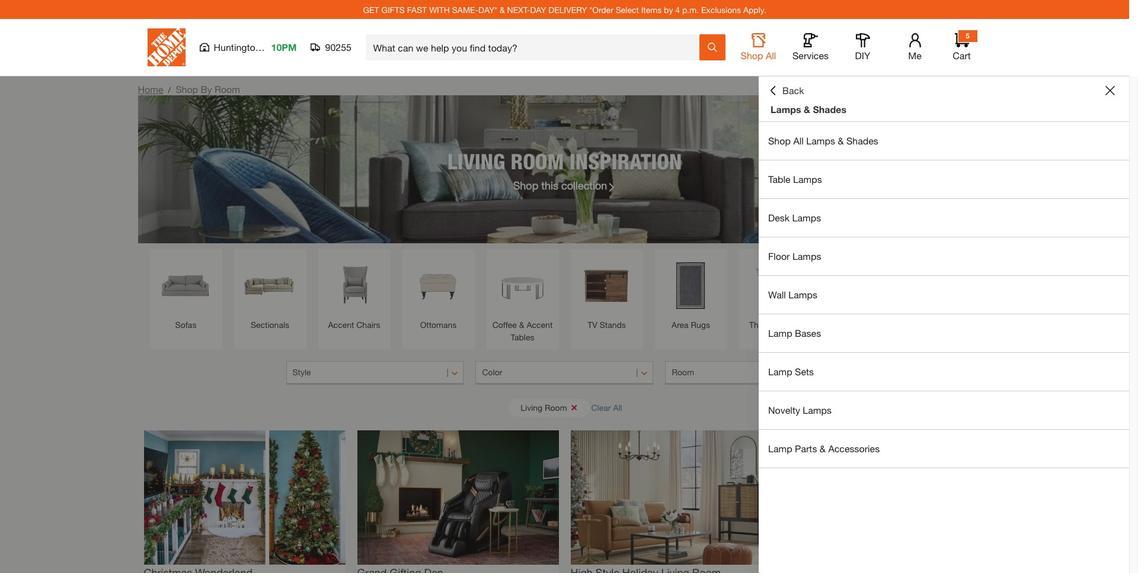 Task type: describe. For each thing, give the bounding box(es) containing it.
shades inside menu
[[846, 135, 878, 146]]

room inside living room button
[[545, 403, 567, 413]]

lamp for lamp parts & accessories
[[768, 443, 792, 455]]

90255 button
[[311, 41, 352, 53]]

living for living room
[[521, 403, 542, 413]]

sofas
[[175, 320, 196, 330]]

tv
[[587, 320, 597, 330]]

home
[[138, 84, 163, 95]]

desk
[[768, 212, 790, 223]]

rugs
[[691, 320, 710, 330]]

color
[[482, 367, 502, 378]]

coffee & accent tables image
[[492, 255, 553, 316]]

diy button
[[844, 33, 882, 62]]

accent inside "accent chairs" link
[[328, 320, 354, 330]]

services button
[[792, 33, 830, 62]]

novelty
[[768, 405, 800, 416]]

wall lamps link
[[759, 276, 1129, 314]]

get
[[363, 4, 379, 15]]

novelty lamps
[[768, 405, 832, 416]]

back
[[782, 85, 804, 96]]

throw pillows
[[749, 320, 801, 330]]

day*
[[478, 4, 497, 15]]

room inside room 'button'
[[672, 367, 694, 378]]

next-
[[507, 4, 530, 15]]

area rugs
[[672, 320, 710, 330]]

exclusions
[[701, 4, 741, 15]]

novelty lamps link
[[759, 392, 1129, 430]]

What can we help you find today? search field
[[373, 35, 699, 60]]

lamps down back button in the top of the page
[[771, 104, 801, 115]]

throw
[[749, 320, 772, 330]]

sectionals image
[[240, 255, 300, 316]]

lamp bases
[[768, 328, 821, 339]]

living room button
[[509, 399, 590, 417]]

lamp bases link
[[759, 315, 1129, 353]]

accent chairs link
[[324, 255, 384, 331]]

park
[[263, 41, 283, 53]]

cart
[[953, 50, 971, 61]]

table lamps link
[[759, 161, 1129, 199]]

fast
[[407, 4, 427, 15]]

shop for shop all
[[741, 50, 763, 61]]

drawer close image
[[1105, 86, 1115, 95]]

with
[[429, 4, 450, 15]]

living for living room inspiration
[[447, 148, 505, 174]]

& right day*
[[500, 4, 505, 15]]

area rugs link
[[661, 255, 721, 331]]

floor lamps link
[[759, 238, 1129, 276]]

back button
[[768, 85, 804, 97]]

services
[[792, 50, 829, 61]]

tv stands link
[[576, 255, 637, 331]]

room up 'this'
[[511, 148, 564, 174]]

lamps for table lamps
[[793, 174, 822, 185]]

accent chairs
[[328, 320, 380, 330]]

desk lamps
[[768, 212, 821, 223]]

room right by
[[215, 84, 240, 95]]

same-
[[452, 4, 478, 15]]

cart 5
[[953, 31, 971, 61]]

the home depot logo image
[[147, 28, 185, 66]]

coffee & accent tables
[[492, 320, 553, 343]]

me
[[908, 50, 922, 61]]

pillows
[[775, 320, 801, 330]]

sofas image
[[156, 255, 216, 316]]

lamps for wall lamps
[[789, 289, 817, 301]]

style button
[[286, 362, 464, 385]]

shop all button
[[739, 33, 777, 62]]

shop for shop this collection
[[513, 179, 538, 192]]

ottomans
[[420, 320, 457, 330]]

throw pillows image
[[745, 255, 805, 316]]

table
[[768, 174, 790, 185]]

tv stands
[[587, 320, 626, 330]]

all for clear all
[[613, 403, 622, 413]]

4
[[675, 4, 680, 15]]

3 stretchy image image from the left
[[570, 431, 772, 565]]

by
[[664, 4, 673, 15]]

90255
[[325, 41, 351, 53]]

select
[[616, 4, 639, 15]]

feedback link image
[[1122, 200, 1138, 264]]

huntington park
[[214, 41, 283, 53]]

1 stretchy image image from the left
[[144, 431, 345, 565]]

4 stretchy image image from the left
[[784, 431, 985, 565]]

shop all lamps & shades link
[[759, 122, 1129, 160]]

throw pillows link
[[745, 255, 805, 331]]

lamp for lamp sets
[[768, 366, 792, 378]]

table lamps
[[768, 174, 822, 185]]

collection
[[561, 179, 607, 192]]



Task type: locate. For each thing, give the bounding box(es) containing it.
& up tables on the left bottom of page
[[519, 320, 524, 330]]

accent up tables on the left bottom of page
[[527, 320, 553, 330]]

ottomans link
[[408, 255, 469, 331]]

2 stretchy image image from the left
[[357, 431, 559, 565]]

lamp left bases on the right of the page
[[768, 328, 792, 339]]

huntington
[[214, 41, 261, 53]]

lamps & shades
[[771, 104, 846, 115]]

floor
[[768, 251, 790, 262]]

sets
[[795, 366, 814, 378]]

/
[[168, 85, 171, 95]]

lamp left the parts
[[768, 443, 792, 455]]

home / shop by room
[[138, 84, 240, 95]]

accent chairs image
[[324, 255, 384, 316]]

accent
[[328, 320, 354, 330], [527, 320, 553, 330]]

tv stands image
[[576, 255, 637, 316]]

color button
[[476, 362, 653, 385]]

shop right /
[[176, 84, 198, 95]]

tables
[[511, 333, 534, 343]]

desk lamps link
[[759, 199, 1129, 237]]

lamps for novelty lamps
[[803, 405, 832, 416]]

&
[[500, 4, 505, 15], [804, 104, 810, 115], [838, 135, 844, 146], [519, 320, 524, 330], [820, 443, 826, 455]]

0 vertical spatial all
[[766, 50, 776, 61]]

floor lamps
[[768, 251, 821, 262]]

p.m.
[[682, 4, 699, 15]]

inspiration
[[570, 148, 682, 174]]

by
[[201, 84, 212, 95]]

parts
[[795, 443, 817, 455]]

2 vertical spatial lamp
[[768, 443, 792, 455]]

1 accent from the left
[[328, 320, 354, 330]]

all down lamps & shades on the top right of page
[[793, 135, 804, 146]]

area rugs image
[[661, 255, 721, 316]]

1 horizontal spatial accent
[[527, 320, 553, 330]]

shades
[[813, 104, 846, 115], [846, 135, 878, 146]]

lamps for desk lamps
[[792, 212, 821, 223]]

1 vertical spatial lamp
[[768, 366, 792, 378]]

shop this collection link
[[513, 178, 616, 194]]

accent inside coffee & accent tables
[[527, 320, 553, 330]]

items
[[641, 4, 662, 15]]

lamp left sets
[[768, 366, 792, 378]]

stretchy image image
[[144, 431, 345, 565], [357, 431, 559, 565], [570, 431, 772, 565], [784, 431, 985, 565]]

5
[[966, 31, 970, 40]]

menu containing shop all lamps & shades
[[759, 122, 1129, 469]]

get gifts fast with same-day* & next-day delivery *order select items by 4 p.m. exclusions apply.
[[363, 4, 766, 15]]

living room inspiration
[[447, 148, 682, 174]]

all for shop all lamps & shades
[[793, 135, 804, 146]]

gifts
[[381, 4, 405, 15]]

sectionals
[[251, 320, 289, 330]]

wall
[[768, 289, 786, 301]]

lamps
[[771, 104, 801, 115], [806, 135, 835, 146], [793, 174, 822, 185], [792, 212, 821, 223], [792, 251, 821, 262], [789, 289, 817, 301], [803, 405, 832, 416]]

clear all
[[591, 403, 622, 413]]

& inside coffee & accent tables
[[519, 320, 524, 330]]

lamps right floor
[[792, 251, 821, 262]]

shop left 'this'
[[513, 179, 538, 192]]

shop down the apply. at the top
[[741, 50, 763, 61]]

room down color button
[[545, 403, 567, 413]]

area
[[672, 320, 689, 330]]

& down back
[[804, 104, 810, 115]]

ottomans image
[[408, 255, 469, 316]]

2 accent from the left
[[527, 320, 553, 330]]

0 horizontal spatial living
[[447, 148, 505, 174]]

lamps for floor lamps
[[792, 251, 821, 262]]

sofas link
[[156, 255, 216, 331]]

room down area
[[672, 367, 694, 378]]

shop inside button
[[741, 50, 763, 61]]

lamp inside 'link'
[[768, 366, 792, 378]]

lamp for lamp bases
[[768, 328, 792, 339]]

throw blankets image
[[829, 255, 889, 316]]

coffee
[[492, 320, 517, 330]]

1 vertical spatial shades
[[846, 135, 878, 146]]

lamps right wall
[[789, 289, 817, 301]]

bases
[[795, 328, 821, 339]]

1 horizontal spatial living
[[521, 403, 542, 413]]

1 vertical spatial all
[[793, 135, 804, 146]]

day
[[530, 4, 546, 15]]

stands
[[600, 320, 626, 330]]

lamp parts & accessories
[[768, 443, 880, 455]]

0 vertical spatial living
[[447, 148, 505, 174]]

shop for shop all lamps & shades
[[768, 135, 791, 146]]

living room
[[521, 403, 567, 413]]

*order
[[589, 4, 613, 15]]

living
[[447, 148, 505, 174], [521, 403, 542, 413]]

curtains & drapes image
[[913, 255, 974, 316]]

lamp
[[768, 328, 792, 339], [768, 366, 792, 378], [768, 443, 792, 455]]

2 horizontal spatial all
[[793, 135, 804, 146]]

& down lamps & shades on the top right of page
[[838, 135, 844, 146]]

chairs
[[356, 320, 380, 330]]

style
[[293, 367, 311, 378]]

all right clear
[[613, 403, 622, 413]]

home link
[[138, 84, 163, 95]]

all up back button in the top of the page
[[766, 50, 776, 61]]

room button
[[665, 362, 843, 385]]

diy
[[855, 50, 870, 61]]

lamps right novelty
[[803, 405, 832, 416]]

0 horizontal spatial all
[[613, 403, 622, 413]]

lamps right table at the top right of the page
[[793, 174, 822, 185]]

0 vertical spatial lamp
[[768, 328, 792, 339]]

3 lamp from the top
[[768, 443, 792, 455]]

lamp parts & accessories link
[[759, 430, 1129, 468]]

delivery
[[548, 4, 587, 15]]

0 horizontal spatial accent
[[328, 320, 354, 330]]

sectionals link
[[240, 255, 300, 331]]

room
[[215, 84, 240, 95], [511, 148, 564, 174], [672, 367, 694, 378], [545, 403, 567, 413]]

lamps right desk
[[792, 212, 821, 223]]

clear all button
[[591, 397, 622, 419]]

accessories
[[828, 443, 880, 455]]

living inside button
[[521, 403, 542, 413]]

1 lamp from the top
[[768, 328, 792, 339]]

this
[[541, 179, 558, 192]]

menu
[[759, 122, 1129, 469]]

all for shop all
[[766, 50, 776, 61]]

lamps down lamps & shades on the top right of page
[[806, 135, 835, 146]]

lamp sets link
[[759, 353, 1129, 391]]

wall lamps
[[768, 289, 817, 301]]

coffee & accent tables link
[[492, 255, 553, 344]]

apply.
[[743, 4, 766, 15]]

shop up table at the top right of the page
[[768, 135, 791, 146]]

lamp inside "link"
[[768, 443, 792, 455]]

1 horizontal spatial all
[[766, 50, 776, 61]]

lamp sets
[[768, 366, 814, 378]]

2 vertical spatial all
[[613, 403, 622, 413]]

shop all
[[741, 50, 776, 61]]

& inside "link"
[[820, 443, 826, 455]]

clear
[[591, 403, 611, 413]]

0 vertical spatial shades
[[813, 104, 846, 115]]

1 vertical spatial living
[[521, 403, 542, 413]]

shop this collection
[[513, 179, 607, 192]]

me button
[[896, 33, 934, 62]]

shop all lamps & shades
[[768, 135, 878, 146]]

2 lamp from the top
[[768, 366, 792, 378]]

accent left chairs
[[328, 320, 354, 330]]

& right the parts
[[820, 443, 826, 455]]



Task type: vqa. For each thing, say whether or not it's contained in the screenshot.
GET GIFTS FAST WITH SAME-DAY* & NEXT-DAY DELIVERY *Order Select Items by 4 p.m. Exclusions Apply.
yes



